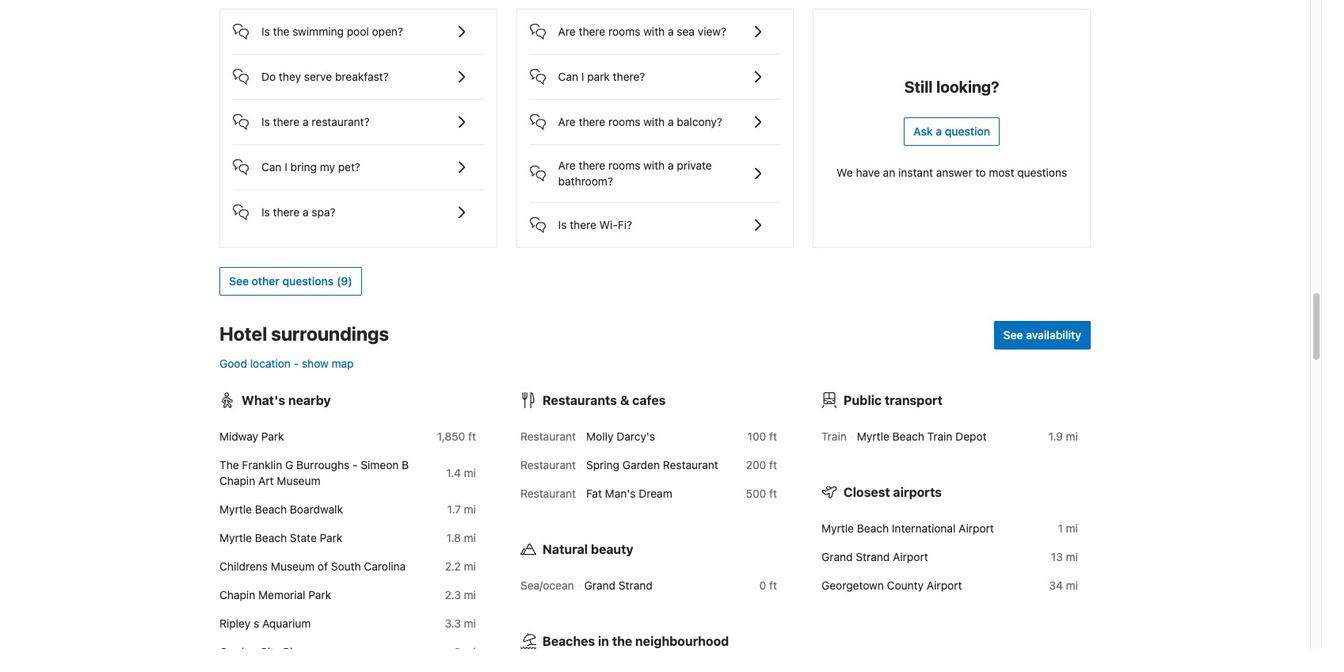 Task type: describe. For each thing, give the bounding box(es) containing it.
2 train from the left
[[928, 430, 953, 443]]

myrtle beach train depot
[[857, 430, 987, 443]]

is there wi-fi?
[[558, 218, 632, 231]]

ask a question button
[[904, 117, 1000, 146]]

a inside 'button'
[[303, 115, 309, 128]]

still looking?
[[905, 78, 1000, 96]]

a inside are there rooms with a private bathroom?
[[668, 159, 674, 172]]

chapin memorial park
[[220, 588, 331, 602]]

childrens
[[220, 560, 268, 573]]

beaches in the neighbourhood
[[543, 634, 729, 648]]

bathroom?
[[558, 174, 613, 188]]

g
[[285, 458, 293, 472]]

childrens museum of south carolina
[[220, 560, 406, 573]]

balcony?
[[677, 115, 723, 128]]

ft for 200 ft
[[770, 458, 777, 472]]

restaurants & cafes
[[543, 393, 666, 407]]

s
[[254, 617, 259, 630]]

1.9 mi
[[1049, 430, 1079, 443]]

show
[[302, 357, 329, 370]]

restaurant for spring garden restaurant
[[521, 458, 576, 472]]

closest
[[844, 485, 890, 499]]

there?
[[613, 70, 645, 83]]

fi?
[[618, 218, 632, 231]]

1.8
[[447, 531, 461, 544]]

a left spa?
[[303, 205, 309, 219]]

answer
[[936, 166, 973, 179]]

a left the balcony?
[[668, 115, 674, 128]]

2 rooms from the top
[[609, 115, 641, 128]]

nearby
[[288, 393, 331, 407]]

are there rooms with a private bathroom?
[[558, 159, 712, 188]]

still
[[905, 78, 933, 96]]

myrtle for myrtle beach boardwalk
[[220, 502, 252, 516]]

is for is there a spa?
[[262, 205, 270, 219]]

b
[[402, 458, 409, 472]]

dream
[[639, 487, 673, 500]]

my
[[320, 160, 335, 174]]

is for is the swimming pool open?
[[262, 25, 270, 38]]

good
[[220, 357, 247, 370]]

molly darcy's
[[586, 430, 655, 443]]

see availability
[[1004, 328, 1082, 342]]

midway
[[220, 430, 258, 443]]

is there wi-fi? button
[[530, 203, 781, 235]]

have
[[856, 166, 880, 179]]

we
[[837, 166, 853, 179]]

beach for international
[[857, 521, 889, 535]]

pool
[[347, 25, 369, 38]]

2 chapin from the top
[[220, 588, 255, 602]]

1 horizontal spatial the
[[612, 634, 633, 648]]

there for are there rooms with a balcony?
[[579, 115, 606, 128]]

ft for 500 ft
[[770, 487, 777, 500]]

grand strand airport
[[822, 550, 929, 563]]

with for private
[[644, 159, 665, 172]]

ft for 100 ft
[[770, 430, 777, 443]]

most
[[989, 166, 1015, 179]]

international
[[892, 521, 956, 535]]

questions inside button
[[283, 274, 334, 288]]

rooms for view?
[[609, 25, 641, 38]]

are there rooms with a sea view?
[[558, 25, 727, 38]]

2 vertical spatial park
[[309, 588, 331, 602]]

1.7 mi
[[447, 502, 476, 516]]

location
[[250, 357, 291, 370]]

beach for state
[[255, 531, 287, 544]]

depot
[[956, 430, 987, 443]]

1 train from the left
[[822, 430, 847, 443]]

1.8 mi
[[447, 531, 476, 544]]

neighbourhood
[[636, 634, 729, 648]]

1 vertical spatial park
[[320, 531, 343, 544]]

rooms for bathroom?
[[609, 159, 641, 172]]

myrtle for myrtle beach international airport
[[822, 521, 854, 535]]

ft for 1,850 ft
[[468, 430, 476, 443]]

i for park
[[582, 70, 584, 83]]

mi for 1.7 mi
[[464, 502, 476, 516]]

public transport
[[844, 393, 943, 407]]

i for bring
[[285, 160, 288, 174]]

closest airports
[[844, 485, 942, 499]]

1 vertical spatial museum
[[271, 560, 315, 573]]

myrtle beach boardwalk
[[220, 502, 343, 516]]

there for are there rooms with a private bathroom?
[[579, 159, 606, 172]]

we have an instant answer to most questions
[[837, 166, 1068, 179]]

mi for 1.8 mi
[[464, 531, 476, 544]]

mi for 1.4 mi
[[464, 466, 476, 479]]

spring
[[586, 458, 620, 472]]

private
[[677, 159, 712, 172]]

ft for 0 ft
[[770, 579, 777, 592]]

1.7
[[447, 502, 461, 516]]

mi for 34 mi
[[1066, 579, 1079, 592]]

myrtle for myrtle beach state park
[[220, 531, 252, 544]]

are for are there rooms with a sea view?
[[558, 25, 576, 38]]

are there rooms with a private bathroom? button
[[530, 145, 781, 189]]

is there a restaurant? button
[[233, 100, 484, 132]]

strand for grand strand airport
[[856, 550, 890, 563]]

are there rooms with a balcony? button
[[530, 100, 781, 132]]

man's
[[605, 487, 636, 500]]

see availability button
[[994, 321, 1091, 350]]

see other questions (9) button
[[220, 267, 362, 296]]

are for are there rooms with a private bathroom?
[[558, 159, 576, 172]]

midway park
[[220, 430, 284, 443]]

0 ft
[[760, 579, 777, 592]]

3.3 mi
[[445, 617, 476, 630]]

bring
[[291, 160, 317, 174]]

is the swimming pool open? button
[[233, 10, 484, 41]]

natural
[[543, 542, 588, 556]]

- inside the franklin g burroughs - simeon b chapin art museum
[[353, 458, 358, 472]]

is for is there a restaurant?
[[262, 115, 270, 128]]

ask
[[914, 124, 933, 138]]

myrtle beach state park
[[220, 531, 343, 544]]

the inside button
[[273, 25, 290, 38]]

1,850
[[437, 430, 465, 443]]

natural beauty
[[543, 542, 634, 556]]

34 mi
[[1049, 579, 1079, 592]]

there for is there a restaurant?
[[273, 115, 300, 128]]

airport for georgetown county airport
[[927, 579, 962, 592]]

0 horizontal spatial -
[[294, 357, 299, 370]]

13 mi
[[1051, 550, 1079, 563]]

are for are there rooms with a balcony?
[[558, 115, 576, 128]]

restaurants
[[543, 393, 617, 407]]

an
[[883, 166, 896, 179]]

2.3 mi
[[445, 588, 476, 602]]

south
[[331, 560, 361, 573]]



Task type: locate. For each thing, give the bounding box(es) containing it.
myrtle down closest
[[822, 521, 854, 535]]

myrtle up 'childrens'
[[220, 531, 252, 544]]

train left depot
[[928, 430, 953, 443]]

is inside 'button'
[[262, 115, 270, 128]]

1 vertical spatial can
[[262, 160, 282, 174]]

ft right 1,850
[[468, 430, 476, 443]]

mi right 3.3
[[464, 617, 476, 630]]

1 vertical spatial the
[[612, 634, 633, 648]]

are there rooms with a balcony?
[[558, 115, 723, 128]]

state
[[290, 531, 317, 544]]

beaches
[[543, 634, 595, 648]]

is
[[262, 25, 270, 38], [262, 115, 270, 128], [262, 205, 270, 219], [558, 218, 567, 231]]

200
[[746, 458, 767, 472]]

franklin
[[242, 458, 282, 472]]

there inside is there wi-fi? button
[[570, 218, 597, 231]]

restaurant up dream
[[663, 458, 719, 472]]

- left simeon
[[353, 458, 358, 472]]

is left spa?
[[262, 205, 270, 219]]

see for see other questions (9)
[[229, 274, 249, 288]]

grand for grand strand airport
[[822, 550, 853, 563]]

carolina
[[364, 560, 406, 573]]

ft right 0
[[770, 579, 777, 592]]

mi for 2.2 mi
[[464, 560, 476, 573]]

there for is there wi-fi?
[[570, 218, 597, 231]]

there inside the are there rooms with a sea view? button
[[579, 25, 606, 38]]

0 vertical spatial with
[[644, 25, 665, 38]]

1.4 mi
[[446, 466, 476, 479]]

is there a spa?
[[262, 205, 336, 219]]

13
[[1051, 550, 1063, 563]]

airport for grand strand airport
[[893, 550, 929, 563]]

simeon
[[361, 458, 399, 472]]

1 chapin from the top
[[220, 474, 255, 487]]

there inside are there rooms with a private bathroom?
[[579, 159, 606, 172]]

1 horizontal spatial -
[[353, 458, 358, 472]]

0 vertical spatial i
[[582, 70, 584, 83]]

mi right 34 on the bottom right of the page
[[1066, 579, 1079, 592]]

a inside button
[[936, 124, 942, 138]]

0 horizontal spatial questions
[[283, 274, 334, 288]]

are inside are there rooms with a balcony? button
[[558, 115, 576, 128]]

museum inside the franklin g burroughs - simeon b chapin art museum
[[277, 474, 321, 487]]

grand up georgetown
[[822, 550, 853, 563]]

0 vertical spatial rooms
[[609, 25, 641, 38]]

there for is there a spa?
[[273, 205, 300, 219]]

questions right most
[[1018, 166, 1068, 179]]

airports
[[893, 485, 942, 499]]

with left private
[[644, 159, 665, 172]]

a left private
[[668, 159, 674, 172]]

0 horizontal spatial the
[[273, 25, 290, 38]]

mi right the "2.3"
[[464, 588, 476, 602]]

i inside the can i bring my pet? button
[[285, 160, 288, 174]]

1 vertical spatial grand
[[584, 579, 616, 592]]

restaurant left spring
[[521, 458, 576, 472]]

park right "state"
[[320, 531, 343, 544]]

georgetown
[[822, 579, 884, 592]]

with left the balcony?
[[644, 115, 665, 128]]

i inside can i park there? button
[[582, 70, 584, 83]]

1 vertical spatial i
[[285, 160, 288, 174]]

there up park
[[579, 25, 606, 38]]

is up the do
[[262, 25, 270, 38]]

park down 'of'
[[309, 588, 331, 602]]

airport right international
[[959, 521, 994, 535]]

the right 'in'
[[612, 634, 633, 648]]

34
[[1049, 579, 1063, 592]]

can for can i bring my pet?
[[262, 160, 282, 174]]

1 vertical spatial with
[[644, 115, 665, 128]]

beach down transport
[[893, 430, 925, 443]]

1
[[1058, 521, 1063, 535]]

2 with from the top
[[644, 115, 665, 128]]

see left other
[[229, 274, 249, 288]]

1 with from the top
[[644, 25, 665, 38]]

fat man's dream
[[586, 487, 673, 500]]

garden
[[623, 458, 660, 472]]

myrtle for myrtle beach train depot
[[857, 430, 890, 443]]

a left restaurant?
[[303, 115, 309, 128]]

mi for 1.9 mi
[[1066, 430, 1079, 443]]

1 vertical spatial strand
[[619, 579, 653, 592]]

1 vertical spatial questions
[[283, 274, 334, 288]]

question
[[945, 124, 991, 138]]

1 mi
[[1058, 521, 1079, 535]]

what's
[[242, 393, 285, 407]]

airport
[[959, 521, 994, 535], [893, 550, 929, 563], [927, 579, 962, 592]]

rooms up 'bathroom?'
[[609, 159, 641, 172]]

is down the do
[[262, 115, 270, 128]]

is for is there wi-fi?
[[558, 218, 567, 231]]

chapin up ripley
[[220, 588, 255, 602]]

strand for grand strand
[[619, 579, 653, 592]]

view?
[[698, 25, 727, 38]]

the left swimming
[[273, 25, 290, 38]]

cafes
[[633, 393, 666, 407]]

with for sea
[[644, 25, 665, 38]]

to
[[976, 166, 986, 179]]

1 vertical spatial see
[[1004, 328, 1023, 342]]

1 vertical spatial -
[[353, 458, 358, 472]]

beauty
[[591, 542, 634, 556]]

0 horizontal spatial can
[[262, 160, 282, 174]]

mi right 2.2
[[464, 560, 476, 573]]

there
[[579, 25, 606, 38], [273, 115, 300, 128], [579, 115, 606, 128], [579, 159, 606, 172], [273, 205, 300, 219], [570, 218, 597, 231]]

see inside "see other questions (9)" button
[[229, 274, 249, 288]]

1 horizontal spatial see
[[1004, 328, 1023, 342]]

i left park
[[582, 70, 584, 83]]

can left park
[[558, 70, 579, 83]]

0 horizontal spatial train
[[822, 430, 847, 443]]

can left 'bring'
[[262, 160, 282, 174]]

open?
[[372, 25, 403, 38]]

museum down g
[[277, 474, 321, 487]]

i left 'bring'
[[285, 160, 288, 174]]

swimming
[[293, 25, 344, 38]]

100 ft
[[748, 430, 777, 443]]

there left "wi-"
[[570, 218, 597, 231]]

3 with from the top
[[644, 159, 665, 172]]

airport down myrtle beach international airport
[[893, 550, 929, 563]]

a right 'ask'
[[936, 124, 942, 138]]

1 rooms from the top
[[609, 25, 641, 38]]

can inside can i park there? button
[[558, 70, 579, 83]]

there inside is there a restaurant? 'button'
[[273, 115, 300, 128]]

0 vertical spatial strand
[[856, 550, 890, 563]]

0 vertical spatial chapin
[[220, 474, 255, 487]]

pet?
[[338, 160, 361, 174]]

0 vertical spatial the
[[273, 25, 290, 38]]

darcy's
[[617, 430, 655, 443]]

of
[[318, 560, 328, 573]]

1 horizontal spatial grand
[[822, 550, 853, 563]]

there left spa?
[[273, 205, 300, 219]]

can i park there? button
[[530, 55, 781, 86]]

0 vertical spatial are
[[558, 25, 576, 38]]

mi for 3.3 mi
[[464, 617, 476, 630]]

strand down beauty
[[619, 579, 653, 592]]

mi for 13 mi
[[1066, 550, 1079, 563]]

beach
[[893, 430, 925, 443], [255, 502, 287, 516], [857, 521, 889, 535], [255, 531, 287, 544]]

1 horizontal spatial questions
[[1018, 166, 1068, 179]]

grand strand
[[584, 579, 653, 592]]

the franklin g burroughs - simeon b chapin art museum
[[220, 458, 409, 487]]

1.9
[[1049, 430, 1063, 443]]

there inside "is there a spa?" button
[[273, 205, 300, 219]]

is left "wi-"
[[558, 218, 567, 231]]

beach up grand strand airport
[[857, 521, 889, 535]]

2 vertical spatial airport
[[927, 579, 962, 592]]

3.3
[[445, 617, 461, 630]]

beach for boardwalk
[[255, 502, 287, 516]]

beach down myrtle beach boardwalk
[[255, 531, 287, 544]]

ft right 500
[[770, 487, 777, 500]]

questions left (9)
[[283, 274, 334, 288]]

grand down the natural beauty
[[584, 579, 616, 592]]

mi right 1.8
[[464, 531, 476, 544]]

see left availability
[[1004, 328, 1023, 342]]

grand for grand strand
[[584, 579, 616, 592]]

chapin inside the franklin g burroughs - simeon b chapin art museum
[[220, 474, 255, 487]]

0 vertical spatial questions
[[1018, 166, 1068, 179]]

myrtle down the public
[[857, 430, 890, 443]]

train
[[822, 430, 847, 443], [928, 430, 953, 443]]

- left show at the left
[[294, 357, 299, 370]]

can inside button
[[262, 160, 282, 174]]

restaurant for molly darcy's
[[521, 430, 576, 443]]

are up 'bathroom?'
[[558, 159, 576, 172]]

0 vertical spatial see
[[229, 274, 249, 288]]

there down they
[[273, 115, 300, 128]]

2 vertical spatial with
[[644, 159, 665, 172]]

is there a spa? button
[[233, 190, 484, 222]]

with inside are there rooms with a private bathroom?
[[644, 159, 665, 172]]

rooms down there?
[[609, 115, 641, 128]]

are up can i park there?
[[558, 25, 576, 38]]

see inside see availability button
[[1004, 328, 1023, 342]]

1 vertical spatial chapin
[[220, 588, 255, 602]]

mi right 1.9
[[1066, 430, 1079, 443]]

2 vertical spatial rooms
[[609, 159, 641, 172]]

they
[[279, 70, 301, 83]]

ft right 200
[[770, 458, 777, 472]]

with for balcony?
[[644, 115, 665, 128]]

0 horizontal spatial strand
[[619, 579, 653, 592]]

1 horizontal spatial strand
[[856, 550, 890, 563]]

park up franklin on the left of page
[[261, 430, 284, 443]]

3 are from the top
[[558, 159, 576, 172]]

museum left 'of'
[[271, 560, 315, 573]]

park
[[261, 430, 284, 443], [320, 531, 343, 544], [309, 588, 331, 602]]

restaurant for fat man's dream
[[521, 487, 576, 500]]

can for can i park there?
[[558, 70, 579, 83]]

looking?
[[937, 78, 1000, 96]]

strand up the "georgetown county airport"
[[856, 550, 890, 563]]

serve
[[304, 70, 332, 83]]

a
[[668, 25, 674, 38], [303, 115, 309, 128], [668, 115, 674, 128], [936, 124, 942, 138], [668, 159, 674, 172], [303, 205, 309, 219]]

myrtle down the
[[220, 502, 252, 516]]

0 horizontal spatial see
[[229, 274, 249, 288]]

1 vertical spatial airport
[[893, 550, 929, 563]]

see other questions (9)
[[229, 274, 353, 288]]

1 vertical spatial rooms
[[609, 115, 641, 128]]

1 vertical spatial are
[[558, 115, 576, 128]]

there inside are there rooms with a balcony? button
[[579, 115, 606, 128]]

0 vertical spatial can
[[558, 70, 579, 83]]

rooms up there?
[[609, 25, 641, 38]]

can i bring my pet? button
[[233, 145, 484, 177]]

1 horizontal spatial i
[[582, 70, 584, 83]]

mi for 1 mi
[[1066, 521, 1079, 535]]

there up 'bathroom?'
[[579, 159, 606, 172]]

3 rooms from the top
[[609, 159, 641, 172]]

there down park
[[579, 115, 606, 128]]

is the swimming pool open?
[[262, 25, 403, 38]]

are inside are there rooms with a private bathroom?
[[558, 159, 576, 172]]

1 horizontal spatial train
[[928, 430, 953, 443]]

mi right 1
[[1066, 521, 1079, 535]]

with left sea
[[644, 25, 665, 38]]

ft
[[468, 430, 476, 443], [770, 430, 777, 443], [770, 458, 777, 472], [770, 487, 777, 500], [770, 579, 777, 592]]

rooms inside are there rooms with a private bathroom?
[[609, 159, 641, 172]]

see for see availability
[[1004, 328, 1023, 342]]

art
[[258, 474, 274, 487]]

are inside button
[[558, 25, 576, 38]]

0 vertical spatial airport
[[959, 521, 994, 535]]

molly
[[586, 430, 614, 443]]

do
[[262, 70, 276, 83]]

0 vertical spatial grand
[[822, 550, 853, 563]]

are down can i park there?
[[558, 115, 576, 128]]

instant
[[899, 166, 933, 179]]

mi right 1.4
[[464, 466, 476, 479]]

ft right '100'
[[770, 430, 777, 443]]

1 are from the top
[[558, 25, 576, 38]]

2 are from the top
[[558, 115, 576, 128]]

chapin down the
[[220, 474, 255, 487]]

transport
[[885, 393, 943, 407]]

1.4
[[446, 466, 461, 479]]

a left sea
[[668, 25, 674, 38]]

wi-
[[600, 218, 618, 231]]

500
[[746, 487, 767, 500]]

beach for train
[[893, 430, 925, 443]]

spring garden restaurant
[[586, 458, 719, 472]]

0 horizontal spatial grand
[[584, 579, 616, 592]]

spa?
[[312, 205, 336, 219]]

restaurant left fat
[[521, 487, 576, 500]]

can i bring my pet?
[[262, 160, 361, 174]]

restaurant down the restaurants
[[521, 430, 576, 443]]

burroughs
[[296, 458, 350, 472]]

1 horizontal spatial can
[[558, 70, 579, 83]]

0 vertical spatial museum
[[277, 474, 321, 487]]

breakfast?
[[335, 70, 389, 83]]

park
[[587, 70, 610, 83]]

beach down art
[[255, 502, 287, 516]]

0 vertical spatial park
[[261, 430, 284, 443]]

surroundings
[[271, 323, 389, 345]]

memorial
[[258, 588, 306, 602]]

airport right county
[[927, 579, 962, 592]]

see
[[229, 274, 249, 288], [1004, 328, 1023, 342]]

with
[[644, 25, 665, 38], [644, 115, 665, 128], [644, 159, 665, 172]]

other
[[252, 274, 280, 288]]

in
[[598, 634, 609, 648]]

aquarium
[[262, 617, 311, 630]]

0 vertical spatial -
[[294, 357, 299, 370]]

mi right 13 at the bottom of the page
[[1066, 550, 1079, 563]]

mi right the 1.7
[[464, 502, 476, 516]]

mi for 2.3 mi
[[464, 588, 476, 602]]

train down the public
[[822, 430, 847, 443]]

there for are there rooms with a sea view?
[[579, 25, 606, 38]]

0 horizontal spatial i
[[285, 160, 288, 174]]

mi
[[1066, 430, 1079, 443], [464, 466, 476, 479], [464, 502, 476, 516], [1066, 521, 1079, 535], [464, 531, 476, 544], [1066, 550, 1079, 563], [464, 560, 476, 573], [1066, 579, 1079, 592], [464, 588, 476, 602], [464, 617, 476, 630]]

good location - show map
[[220, 357, 354, 370]]

what's nearby
[[242, 393, 331, 407]]

2 vertical spatial are
[[558, 159, 576, 172]]



Task type: vqa. For each thing, say whether or not it's contained in the screenshot.


